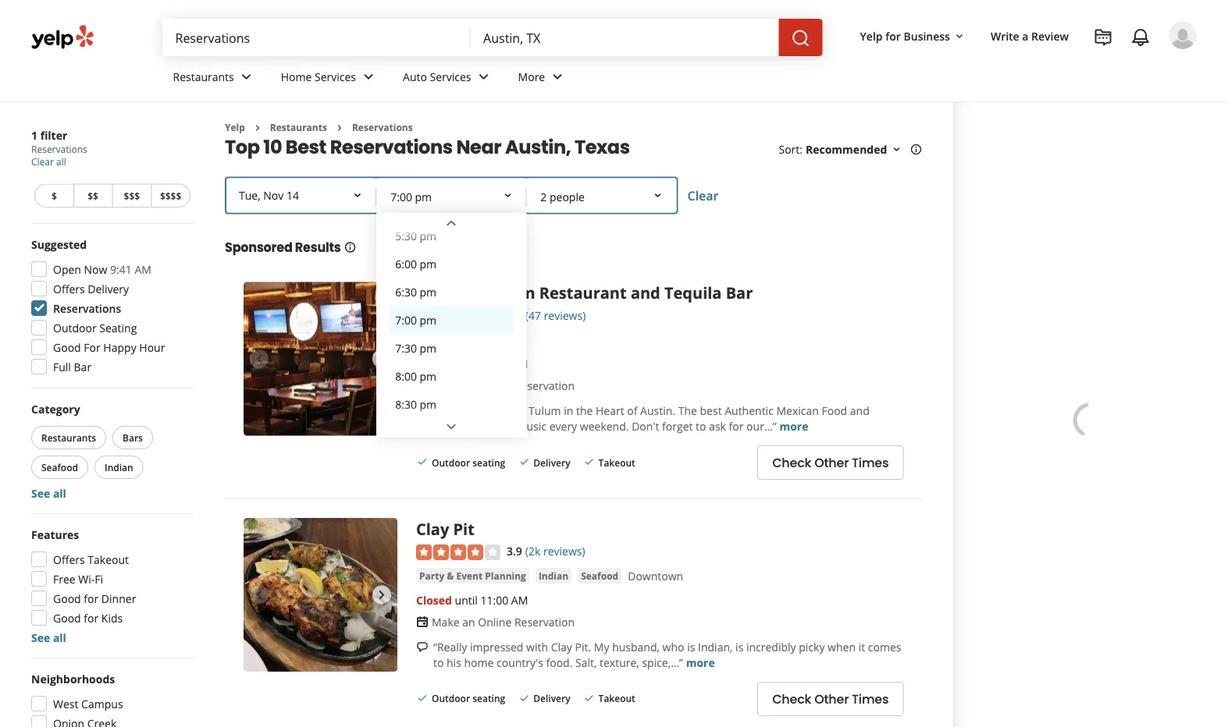Task type: locate. For each thing, give the bounding box(es) containing it.
16 info v2 image
[[910, 143, 922, 156], [344, 241, 356, 254]]

clay pit
[[416, 519, 475, 540]]

indian down (2k reviews)
[[539, 569, 569, 582]]

clay up food.
[[551, 640, 572, 655]]

1 vertical spatial reviews)
[[543, 544, 585, 559]]

pit
[[453, 519, 475, 540]]

for up good for kids
[[84, 591, 99, 606]]

previous image for clay pit
[[250, 586, 269, 605]]

24 chevron down v2 image inside more link
[[548, 67, 567, 86]]

restaurants down "home"
[[270, 121, 327, 134]]

1 see from the top
[[31, 486, 50, 501]]

1 3.9 link from the top
[[507, 306, 522, 323]]

all down filter
[[56, 155, 66, 168]]

6:30
[[395, 285, 417, 300]]

0 horizontal spatial 24 chevron down v2 image
[[359, 67, 378, 86]]

good up full
[[53, 340, 81, 355]]

search image
[[791, 29, 810, 48]]

seafood link
[[578, 568, 622, 584]]

10
[[263, 134, 282, 160]]

2 services from the left
[[430, 69, 471, 84]]

other
[[815, 455, 849, 472], [815, 691, 849, 708]]

outdoor inside group
[[53, 321, 97, 335]]

make
[[432, 378, 460, 393], [432, 615, 460, 630]]

1 vertical spatial more link
[[686, 655, 715, 670]]

make an online reservation up impressed on the bottom of the page
[[432, 615, 575, 630]]

reservation up with
[[515, 615, 575, 630]]

more link right our…"
[[780, 419, 809, 434]]

2 see from the top
[[31, 631, 50, 645]]

outdoor seating down margaritas.
[[432, 456, 505, 469]]

1 vertical spatial make
[[432, 615, 460, 630]]

offers up free
[[53, 552, 85, 567]]

2 reservation from the top
[[515, 615, 575, 630]]

bar right tequila
[[726, 282, 753, 304]]

reviews) down restaurant
[[544, 308, 586, 323]]

bars up until 11:00 am
[[471, 333, 492, 346]]

for for dinner
[[84, 591, 99, 606]]

1 horizontal spatial restaurants
[[173, 69, 234, 84]]

is right indian,
[[736, 640, 744, 655]]

am down (47
[[511, 357, 528, 371]]

1 horizontal spatial 16 chevron right v2 image
[[333, 122, 346, 134]]

1 horizontal spatial clay
[[551, 640, 572, 655]]

0 horizontal spatial more link
[[686, 655, 715, 670]]

until down bars link
[[455, 357, 478, 371]]

3 good from the top
[[53, 611, 81, 626]]

good for good for dinner
[[53, 591, 81, 606]]

1 vertical spatial all
[[53, 486, 66, 501]]

24 chevron down v2 image
[[359, 67, 378, 86], [474, 67, 493, 86], [442, 214, 461, 232]]

until down event
[[455, 593, 478, 608]]

campus
[[81, 697, 123, 712]]

0 horizontal spatial clear
[[31, 155, 54, 168]]

2 good from the top
[[53, 591, 81, 606]]

free wi-fi
[[53, 572, 103, 587]]

for inside button
[[886, 28, 901, 43]]

None search field
[[163, 19, 826, 56]]

takeout down texture, at the bottom of page
[[599, 693, 635, 706]]

2 previous image from the top
[[250, 586, 269, 605]]

1 horizontal spatial 16 chevron down v2 image
[[953, 30, 966, 43]]

see all button up features
[[31, 486, 66, 501]]

to left his
[[433, 655, 444, 670]]

indian down restaurants button
[[105, 461, 133, 474]]

24 chevron down v2 image inside home services link
[[359, 67, 378, 86]]

0 vertical spatial 16 info v2 image
[[910, 143, 922, 156]]

16 chevron down v2 image inside recommended dropdown button
[[890, 143, 903, 156]]

0 vertical spatial 11:00
[[481, 357, 508, 371]]

2 vertical spatial delivery
[[534, 693, 571, 706]]

reservation
[[515, 378, 575, 393], [515, 615, 575, 630]]

closed until 11:00 am
[[416, 593, 528, 608]]

2 vertical spatial all
[[53, 631, 66, 645]]

with
[[526, 640, 548, 655]]

2 offers from the top
[[53, 552, 85, 567]]

1 see all from the top
[[31, 486, 66, 501]]

2 3.9 from the top
[[507, 544, 522, 559]]

see all button for features
[[31, 631, 66, 645]]

pm up mexican link
[[420, 313, 437, 328]]

for inside "come experience tulum in the heart of austin. the best authentic mexican food and margaritas. live music every weekend. don't forget to ask for our…"
[[729, 419, 744, 434]]

0 vertical spatial slideshow element
[[244, 282, 397, 436]]

make right 16 reservation v2 image
[[432, 378, 460, 393]]

0 vertical spatial until
[[455, 357, 478, 371]]

check for tulum mexican restaurant and tequila bar
[[772, 455, 811, 472]]

an down closed until 11:00 am
[[462, 615, 475, 630]]

pm inside button
[[420, 397, 437, 412]]

1 vertical spatial seafood button
[[578, 568, 622, 584]]

make an online reservation
[[432, 378, 575, 393], [432, 615, 575, 630]]

offers
[[53, 281, 85, 296], [53, 552, 85, 567]]

an
[[462, 378, 475, 393], [462, 615, 475, 630]]

0 vertical spatial bars
[[471, 333, 492, 346]]

see for category
[[31, 486, 50, 501]]

1 vertical spatial outdoor
[[432, 456, 470, 469]]

0 vertical spatial all
[[56, 155, 66, 168]]

1 offers from the top
[[53, 281, 85, 296]]

seafood inside group
[[41, 461, 78, 474]]

2 outdoor seating from the top
[[432, 693, 505, 706]]

0 horizontal spatial 16 chevron right v2 image
[[251, 122, 264, 134]]

0 vertical spatial to
[[696, 419, 706, 434]]

seating down "home"
[[473, 693, 505, 706]]

none field near
[[483, 29, 766, 46]]

auto services link
[[390, 56, 506, 102]]

seating down live
[[473, 456, 505, 469]]

2 check other times from the top
[[772, 691, 889, 708]]

0 vertical spatial indian
[[105, 461, 133, 474]]

3.9 star rating image
[[416, 309, 501, 324], [416, 545, 501, 560]]

indian for top indian button
[[105, 461, 133, 474]]

3 pm from the top
[[420, 285, 437, 300]]

reviews)
[[544, 308, 586, 323], [543, 544, 585, 559]]

1 horizontal spatial more link
[[780, 419, 809, 434]]

1 check from the top
[[772, 455, 811, 472]]

24 chevron down v2 image for more
[[548, 67, 567, 86]]

0 vertical spatial good
[[53, 340, 81, 355]]

an for mexican
[[462, 378, 475, 393]]

slideshow element for tulum
[[244, 282, 397, 436]]

1 vertical spatial delivery
[[534, 456, 571, 469]]

1 vertical spatial outdoor seating
[[432, 693, 505, 706]]

pm for 8:00 pm
[[420, 369, 437, 384]]

0 vertical spatial and
[[631, 282, 660, 304]]

pm for 6:00 pm
[[420, 257, 437, 272]]

1 vertical spatial see all
[[31, 631, 66, 645]]

results
[[295, 239, 341, 256]]

1 horizontal spatial mexican
[[470, 282, 535, 304]]

1 horizontal spatial clear
[[688, 187, 719, 204]]

closed
[[416, 593, 452, 608]]

2 other from the top
[[815, 691, 849, 708]]

group containing suggested
[[27, 237, 194, 379]]

2 vertical spatial outdoor
[[432, 693, 470, 706]]

pm for 7:00 pm
[[420, 313, 437, 328]]

business categories element
[[160, 56, 1197, 102]]

bar inside group
[[74, 360, 91, 374]]

0 vertical spatial check other times
[[772, 455, 889, 472]]

times for tulum mexican restaurant and tequila bar
[[852, 455, 889, 472]]

1 vertical spatial indian
[[539, 569, 569, 582]]

16 info v2 image right results
[[344, 241, 356, 254]]

outdoor for clay
[[432, 693, 470, 706]]

(47 reviews) link
[[525, 306, 586, 323]]

delivery down open now 9:41 am
[[88, 281, 129, 296]]

16 chevron right v2 image for reservations
[[333, 122, 346, 134]]

8:30 pm
[[395, 397, 437, 412]]

"come
[[433, 403, 467, 418]]

16 reservation v2 image
[[416, 616, 429, 629]]

1 vertical spatial 16 chevron down v2 image
[[890, 143, 903, 156]]

times for clay pit
[[852, 691, 889, 708]]

and inside "come experience tulum in the heart of austin. the best authentic mexican food and margaritas. live music every weekend. don't forget to ask for our…"
[[850, 403, 870, 418]]

2 check other times link from the top
[[758, 682, 904, 717]]

2 vertical spatial restaurants
[[41, 431, 96, 444]]

16 chevron down v2 image inside yelp for business button
[[953, 30, 966, 43]]

an for pit
[[462, 615, 475, 630]]

an up "come
[[462, 378, 475, 393]]

1 vertical spatial online
[[478, 615, 512, 630]]

and left tequila
[[631, 282, 660, 304]]

business
[[904, 28, 950, 43]]

see all up features
[[31, 486, 66, 501]]

bar right full
[[74, 360, 91, 374]]

1 good from the top
[[53, 340, 81, 355]]

1 horizontal spatial and
[[850, 403, 870, 418]]

check other times link for clay pit
[[758, 682, 904, 717]]

2 an from the top
[[462, 615, 475, 630]]

1 3.9 star rating image from the top
[[416, 309, 501, 324]]

other down when
[[815, 691, 849, 708]]

yelp left business
[[860, 28, 883, 43]]

clay left pit
[[416, 519, 449, 540]]

16 checkmark v2 image
[[518, 693, 530, 705], [583, 693, 595, 705]]

1 vertical spatial bar
[[74, 360, 91, 374]]

1 vertical spatial other
[[815, 691, 849, 708]]

all down good for kids
[[53, 631, 66, 645]]

6:30 pm button
[[389, 278, 514, 306]]

pm for 8:30 pm
[[420, 397, 437, 412]]

0 vertical spatial outdoor
[[53, 321, 97, 335]]

restaurants link up yelp link
[[160, 56, 268, 102]]

for down good for dinner
[[84, 611, 99, 626]]

1 seating from the top
[[473, 456, 505, 469]]

16 speech v2 image
[[416, 405, 429, 418]]

0 vertical spatial restaurants link
[[160, 56, 268, 102]]

0 vertical spatial online
[[478, 378, 512, 393]]

3.9 star rating image for tulum
[[416, 309, 501, 324]]

16 checkmark v2 image down 16 speech v2 icon
[[416, 456, 429, 469]]

2 times from the top
[[852, 691, 889, 708]]

times
[[852, 455, 889, 472], [852, 691, 889, 708]]

Time field
[[378, 180, 525, 214]]

check other times link for tulum mexican restaurant and tequila bar
[[758, 446, 904, 480]]

0 vertical spatial restaurants
[[173, 69, 234, 84]]

2 seating from the top
[[473, 693, 505, 706]]

1 services from the left
[[315, 69, 356, 84]]

2 slideshow element from the top
[[244, 519, 397, 672]]

0 vertical spatial clay
[[416, 519, 449, 540]]

16 chevron right v2 image
[[251, 122, 264, 134], [333, 122, 346, 134]]

16 chevron right v2 image right yelp link
[[251, 122, 264, 134]]

reviews) up indian link
[[543, 544, 585, 559]]

outdoor down margaritas.
[[432, 456, 470, 469]]

2 online from the top
[[478, 615, 512, 630]]

write
[[991, 28, 1020, 43]]

0 vertical spatial see all button
[[31, 486, 66, 501]]

2 horizontal spatial restaurants
[[270, 121, 327, 134]]

1 check other times link from the top
[[758, 446, 904, 480]]

make an online reservation down until 11:00 am
[[432, 378, 575, 393]]

make right 16 reservation v2 icon
[[432, 615, 460, 630]]

0 horizontal spatial is
[[687, 640, 695, 655]]

1 vertical spatial 3.9 star rating image
[[416, 545, 501, 560]]

1 vertical spatial tulum
[[529, 403, 561, 418]]

good
[[53, 340, 81, 355], [53, 591, 81, 606], [53, 611, 81, 626]]

1 make from the top
[[432, 378, 460, 393]]

0 vertical spatial bars button
[[468, 332, 495, 348]]

indian button down restaurants button
[[94, 456, 143, 479]]

more link down indian,
[[686, 655, 715, 670]]

1 vertical spatial check other times link
[[758, 682, 904, 717]]

Find text field
[[175, 29, 458, 46]]

1 vertical spatial 3.9 link
[[507, 543, 522, 560]]

outdoor up 'for'
[[53, 321, 97, 335]]

"come experience tulum in the heart of austin. the best authentic mexican food and margaritas. live music every weekend. don't forget to ask for our…"
[[433, 403, 870, 434]]

1 horizontal spatial seafood
[[581, 569, 619, 582]]

restaurants up yelp link
[[173, 69, 234, 84]]

1 see all button from the top
[[31, 486, 66, 501]]

3.9 link for mexican
[[507, 306, 522, 323]]

4 pm from the top
[[420, 313, 437, 328]]

16 chevron down v2 image
[[953, 30, 966, 43], [890, 143, 903, 156]]

good down good for dinner
[[53, 611, 81, 626]]

2 3.9 link from the top
[[507, 543, 522, 560]]

1 horizontal spatial 24 chevron down v2 image
[[442, 418, 461, 437]]

other for clay pit
[[815, 691, 849, 708]]

austin.
[[640, 403, 675, 418]]

1 vertical spatial 16 info v2 image
[[344, 241, 356, 254]]

check for clay pit
[[772, 691, 811, 708]]

1 16 chevron right v2 image from the left
[[251, 122, 264, 134]]

delivery inside group
[[88, 281, 129, 296]]

seafood button down restaurants button
[[31, 456, 88, 479]]

3.9 link
[[507, 306, 522, 323], [507, 543, 522, 560]]

indian
[[105, 461, 133, 474], [539, 569, 569, 582]]

$$$$
[[160, 189, 181, 202]]

indian inside group
[[105, 461, 133, 474]]

the
[[576, 403, 593, 418]]

takeout for clay pit
[[599, 693, 635, 706]]

clear button
[[688, 187, 719, 204]]

pm right 6:30
[[420, 285, 437, 300]]

more
[[518, 69, 545, 84]]

tulum
[[416, 282, 466, 304], [529, 403, 561, 418]]

2 3.9 star rating image from the top
[[416, 545, 501, 560]]

24 chevron down v2 image
[[237, 67, 256, 86], [548, 67, 567, 86], [442, 418, 461, 437]]

happy
[[103, 340, 136, 355]]

16 checkmark v2 image down weekend.
[[583, 456, 595, 469]]

make for tulum
[[432, 378, 460, 393]]

7 pm from the top
[[420, 397, 437, 412]]

1 outdoor seating from the top
[[432, 456, 505, 469]]

see
[[31, 486, 50, 501], [31, 631, 50, 645]]

downtown
[[628, 569, 683, 584]]

1 vertical spatial 3.9
[[507, 544, 522, 559]]

services right "home"
[[315, 69, 356, 84]]

restaurants down category
[[41, 431, 96, 444]]

2 vertical spatial am
[[511, 593, 528, 608]]

check other times link
[[758, 446, 904, 480], [758, 682, 904, 717]]

to left the ask
[[696, 419, 706, 434]]

delivery down food.
[[534, 693, 571, 706]]

1 online from the top
[[478, 378, 512, 393]]

restaurants link down "home"
[[270, 121, 327, 134]]

1 horizontal spatial bar
[[726, 282, 753, 304]]

all inside 1 filter reservations clear all
[[56, 155, 66, 168]]

"really
[[433, 640, 467, 655]]

2 make from the top
[[432, 615, 460, 630]]

slideshow element
[[244, 282, 397, 436], [244, 519, 397, 672]]

seafood button
[[31, 456, 88, 479], [578, 568, 622, 584]]

restaurants
[[173, 69, 234, 84], [270, 121, 327, 134], [41, 431, 96, 444]]

1 3.9 from the top
[[507, 308, 522, 323]]

restaurants button
[[31, 426, 106, 450]]

tulum up 7:00 pm button
[[416, 282, 466, 304]]

0 horizontal spatial yelp
[[225, 121, 245, 134]]

see up neighborhoods
[[31, 631, 50, 645]]

16 info v2 image right recommended dropdown button
[[910, 143, 922, 156]]

check
[[772, 455, 811, 472], [772, 691, 811, 708]]

food.
[[546, 655, 573, 670]]

0 horizontal spatial bars
[[123, 431, 143, 444]]

good for good for happy hour
[[53, 340, 81, 355]]

takeout
[[599, 456, 635, 469], [88, 552, 129, 567], [599, 693, 635, 706]]

1 vertical spatial clear
[[688, 187, 719, 204]]

mexican inside "come experience tulum in the heart of austin. the best authentic mexican food and margaritas. live music every weekend. don't forget to ask for our…"
[[777, 403, 819, 418]]

seating for pit
[[473, 693, 505, 706]]

2 16 checkmark v2 image from the left
[[583, 693, 595, 705]]

pm right the 8:00
[[420, 369, 437, 384]]

1 other from the top
[[815, 455, 849, 472]]

0 horizontal spatial bar
[[74, 360, 91, 374]]

1 check other times from the top
[[772, 455, 889, 472]]

2 horizontal spatial mexican
[[777, 403, 819, 418]]

$ button
[[34, 184, 73, 208]]

1 vertical spatial takeout
[[88, 552, 129, 567]]

2 16 chevron right v2 image from the left
[[333, 122, 346, 134]]

0 vertical spatial reservation
[[515, 378, 575, 393]]

16 reservation v2 image
[[416, 380, 429, 392]]

16 checkmark v2 image
[[416, 456, 429, 469], [518, 456, 530, 469], [583, 456, 595, 469], [416, 693, 429, 705]]

tulum up music
[[529, 403, 561, 418]]

check other times for clay pit
[[772, 691, 889, 708]]

restaurants inside button
[[41, 431, 96, 444]]

1
[[31, 128, 37, 143]]

1 vertical spatial check
[[772, 691, 811, 708]]

5 pm from the top
[[420, 341, 437, 356]]

2 pm from the top
[[420, 257, 437, 272]]

2 check from the top
[[772, 691, 811, 708]]

our…"
[[747, 419, 777, 434]]

online up impressed on the bottom of the page
[[478, 615, 512, 630]]

2 horizontal spatial 24 chevron down v2 image
[[474, 67, 493, 86]]

am for open now 9:41 am
[[135, 262, 151, 277]]

previous image
[[250, 350, 269, 368], [250, 586, 269, 605]]

bars right restaurants button
[[123, 431, 143, 444]]

16 chevron right v2 image right best
[[333, 122, 346, 134]]

3.9 star rating image down pit
[[416, 545, 501, 560]]

0 vertical spatial yelp
[[860, 28, 883, 43]]

1 vertical spatial clay
[[551, 640, 572, 655]]

see all
[[31, 486, 66, 501], [31, 631, 66, 645]]

previous image for tulum mexican restaurant and tequila bar
[[250, 350, 269, 368]]

0 vertical spatial times
[[852, 455, 889, 472]]

3.9 star rating image down 6:30 pm button
[[416, 309, 501, 324]]

seafood button right indian link
[[578, 568, 622, 584]]

1 vertical spatial yelp
[[225, 121, 245, 134]]

other down food
[[815, 455, 849, 472]]

yelp for yelp for business
[[860, 28, 883, 43]]

0 vertical spatial delivery
[[88, 281, 129, 296]]

yelp inside yelp for business button
[[860, 28, 883, 43]]

all up features
[[53, 486, 66, 501]]

more right our…"
[[780, 419, 809, 434]]

best
[[286, 134, 326, 160]]

24 chevron down v2 image left auto
[[359, 67, 378, 86]]

it
[[859, 640, 865, 655]]

2 horizontal spatial 24 chevron down v2 image
[[548, 67, 567, 86]]

24 chevron down v2 image for restaurants
[[237, 67, 256, 86]]

make an online reservation for mexican
[[432, 378, 575, 393]]

takeout up fi
[[88, 552, 129, 567]]

see all down good for kids
[[31, 631, 66, 645]]

0 vertical spatial 3.9
[[507, 308, 522, 323]]

outdoor seating
[[432, 456, 505, 469], [432, 693, 505, 706]]

tulum inside "come experience tulum in the heart of austin. the best authentic mexican food and margaritas. live music every weekend. don't forget to ask for our…"
[[529, 403, 561, 418]]

pm right 5:30
[[420, 229, 437, 244]]

1 previous image from the top
[[250, 350, 269, 368]]

1 none field from the left
[[175, 29, 458, 46]]

recommended button
[[806, 142, 903, 157]]

0 vertical spatial clear
[[31, 155, 54, 168]]

reservation for mexican
[[515, 378, 575, 393]]

online for pit
[[478, 615, 512, 630]]

0 horizontal spatial seafood button
[[31, 456, 88, 479]]

check other times
[[772, 455, 889, 472], [772, 691, 889, 708]]

24 chevron down v2 image right auto services
[[474, 67, 493, 86]]

am right 9:41
[[135, 262, 151, 277]]

16 checkmark v2 image down country's
[[518, 693, 530, 705]]

16 chevron down v2 image right business
[[953, 30, 966, 43]]

see up features
[[31, 486, 50, 501]]

reviews) inside (47 reviews) link
[[544, 308, 586, 323]]

seating for mexican
[[473, 456, 505, 469]]

16 checkmark v2 image for delivery
[[518, 693, 530, 705]]

more for tulum mexican restaurant and tequila bar
[[780, 419, 809, 434]]

1 make an online reservation from the top
[[432, 378, 575, 393]]

1 vertical spatial to
[[433, 655, 444, 670]]

3.9 link left (47
[[507, 306, 522, 323]]

for left business
[[886, 28, 901, 43]]

2 make an online reservation from the top
[[432, 615, 575, 630]]

indian button down (2k reviews)
[[536, 568, 572, 584]]

1 16 checkmark v2 image from the left
[[518, 693, 530, 705]]

1 is from the left
[[687, 640, 695, 655]]

16 speech v2 image
[[416, 642, 429, 654]]

"really impressed with clay pit. my husband, who is indian, is incredibly picky when it comes to his home country's food. salt, texture, spice,…"
[[433, 640, 901, 670]]

1 an from the top
[[462, 378, 475, 393]]

yelp left 10
[[225, 121, 245, 134]]

24 chevron down v2 image inside auto services link
[[474, 67, 493, 86]]

for right the ask
[[729, 419, 744, 434]]

0 vertical spatial check
[[772, 455, 811, 472]]

his
[[447, 655, 461, 670]]

check other times down food
[[772, 455, 889, 472]]

reservations
[[352, 121, 413, 134], [330, 134, 453, 160], [31, 143, 87, 156], [53, 301, 121, 316]]

none field up business categories element
[[483, 29, 766, 46]]

write a review
[[991, 28, 1069, 43]]

1 times from the top
[[852, 455, 889, 472]]

None field
[[175, 29, 458, 46], [483, 29, 766, 46]]

check other times down when
[[772, 691, 889, 708]]

1 pm from the top
[[420, 229, 437, 244]]

more link for tulum mexican restaurant and tequila bar
[[780, 419, 809, 434]]

party & event planning link
[[416, 568, 529, 584]]

group
[[27, 237, 194, 379], [28, 401, 194, 501], [27, 527, 194, 646], [27, 672, 194, 728]]

mexican
[[470, 282, 535, 304], [419, 333, 459, 346], [777, 403, 819, 418]]

reviews) inside (2k reviews) link
[[543, 544, 585, 559]]

0 vertical spatial indian button
[[94, 456, 143, 479]]

5:30 pm button
[[389, 222, 514, 250]]

6 pm from the top
[[420, 369, 437, 384]]

is right 'who'
[[687, 640, 695, 655]]

am down planning
[[511, 593, 528, 608]]

pm for 5:30 pm
[[420, 229, 437, 244]]

check down our…"
[[772, 455, 811, 472]]

1 horizontal spatial indian button
[[536, 568, 572, 584]]

planning
[[485, 569, 526, 582]]

2 see all button from the top
[[31, 631, 66, 645]]

0 vertical spatial offers
[[53, 281, 85, 296]]

11:00 down planning
[[481, 593, 508, 608]]

16 chevron down v2 image right recommended
[[890, 143, 903, 156]]

1 slideshow element from the top
[[244, 282, 397, 436]]

is
[[687, 640, 695, 655], [736, 640, 744, 655]]

0 vertical spatial see all
[[31, 486, 66, 501]]

1 horizontal spatial tulum
[[529, 403, 561, 418]]

1 vertical spatial bars button
[[112, 426, 153, 450]]

bar
[[726, 282, 753, 304], [74, 360, 91, 374]]

heart
[[596, 403, 624, 418]]

1 horizontal spatial 16 info v2 image
[[910, 143, 922, 156]]

0 horizontal spatial 16 checkmark v2 image
[[518, 693, 530, 705]]

9:41
[[110, 262, 132, 277]]

1 vertical spatial times
[[852, 691, 889, 708]]

0 vertical spatial make an online reservation
[[432, 378, 575, 393]]

5:30 pm
[[395, 229, 437, 244]]

0 horizontal spatial bars button
[[112, 426, 153, 450]]

11:00
[[481, 357, 508, 371], [481, 593, 508, 608]]

clear inside 1 filter reservations clear all
[[31, 155, 54, 168]]

outdoor seating for pit
[[432, 693, 505, 706]]

0 horizontal spatial mexican
[[419, 333, 459, 346]]

check down picky
[[772, 691, 811, 708]]

am inside group
[[135, 262, 151, 277]]

ask
[[709, 419, 726, 434]]

indian,
[[698, 640, 733, 655]]

2 none field from the left
[[483, 29, 766, 46]]

6:00
[[395, 257, 417, 272]]

(2k reviews)
[[525, 544, 585, 559]]

2 see all from the top
[[31, 631, 66, 645]]

1 vertical spatial offers
[[53, 552, 85, 567]]

offers down open
[[53, 281, 85, 296]]

delivery
[[88, 281, 129, 296], [534, 456, 571, 469], [534, 693, 571, 706]]

$
[[51, 189, 57, 202]]

check other times link down when
[[758, 682, 904, 717]]

1 reservation from the top
[[515, 378, 575, 393]]

outdoor down his
[[432, 693, 470, 706]]

offers delivery
[[53, 281, 129, 296]]

until 11:00 am
[[455, 357, 528, 371]]

pm right "6:00"
[[420, 257, 437, 272]]



Task type: vqa. For each thing, say whether or not it's contained in the screenshot.
the Window cleaning on the bottom
no



Task type: describe. For each thing, give the bounding box(es) containing it.
free
[[53, 572, 75, 587]]

restaurants inside business categories element
[[173, 69, 234, 84]]

5:30
[[395, 229, 417, 244]]

$$
[[88, 189, 98, 202]]

texas
[[575, 134, 630, 160]]

group containing neighborhoods
[[27, 672, 194, 728]]

don't
[[632, 419, 659, 434]]

services for auto services
[[430, 69, 471, 84]]

music
[[517, 419, 547, 434]]

3.9 for mexican
[[507, 308, 522, 323]]

0 vertical spatial seafood button
[[31, 456, 88, 479]]

delivery for clay pit
[[534, 693, 571, 706]]

1 vertical spatial indian button
[[536, 568, 572, 584]]

other for tulum mexican restaurant and tequila bar
[[815, 455, 849, 472]]

seafood for seafood button to the bottom
[[581, 569, 619, 582]]

1 vertical spatial restaurants
[[270, 121, 327, 134]]

all for category
[[53, 486, 66, 501]]

features
[[31, 527, 79, 542]]

west campus
[[53, 697, 123, 712]]

food
[[822, 403, 847, 418]]

outdoor for tulum
[[432, 456, 470, 469]]

husband,
[[612, 640, 660, 655]]

party
[[419, 569, 445, 582]]

west
[[53, 697, 78, 712]]

none field find
[[175, 29, 458, 46]]

spice,…"
[[642, 655, 683, 670]]

seafood for the top seafood button
[[41, 461, 78, 474]]

2 until from the top
[[455, 593, 478, 608]]

16 chevron right v2 image for restaurants
[[251, 122, 264, 134]]

country's
[[497, 655, 543, 670]]

to inside "come experience tulum in the heart of austin. the best authentic mexican food and margaritas. live music every weekend. don't forget to ask for our…"
[[696, 419, 706, 434]]

0 vertical spatial tulum
[[416, 282, 466, 304]]

2 11:00 from the top
[[481, 593, 508, 608]]

$$$$ button
[[151, 184, 191, 208]]

now
[[84, 262, 107, 277]]

0 vertical spatial mexican
[[470, 282, 535, 304]]

yelp for business button
[[854, 22, 972, 50]]

austin,
[[505, 134, 571, 160]]

group containing features
[[27, 527, 194, 646]]

online for mexican
[[478, 378, 512, 393]]

yelp link
[[225, 121, 245, 134]]

delivery for tulum mexican restaurant and tequila bar
[[534, 456, 571, 469]]

outdoor seating for mexican
[[432, 456, 505, 469]]

$$ button
[[73, 184, 112, 208]]

bars link
[[468, 332, 495, 348]]

reviews) for mexican
[[544, 308, 586, 323]]

3.9 star rating image for clay
[[416, 545, 501, 560]]

$$$
[[124, 189, 140, 202]]

who
[[663, 640, 684, 655]]

group containing category
[[28, 401, 194, 501]]

good for good for kids
[[53, 611, 81, 626]]

7:00 pm button
[[389, 306, 514, 335]]

home
[[281, 69, 312, 84]]

0 horizontal spatial and
[[631, 282, 660, 304]]

16 chevron down v2 image for recommended
[[890, 143, 903, 156]]

picky
[[799, 640, 825, 655]]

open
[[53, 262, 81, 277]]

0 horizontal spatial clay
[[416, 519, 449, 540]]

7:30 pm
[[395, 341, 437, 356]]

3.9 link for pit
[[507, 543, 522, 560]]

pm for 7:30 pm
[[420, 341, 437, 356]]

8:00 pm button
[[389, 363, 514, 391]]

24 chevron down v2 image for home services
[[359, 67, 378, 86]]

Near text field
[[483, 29, 766, 46]]

3.9 for pit
[[507, 544, 522, 559]]

projects image
[[1094, 28, 1113, 47]]

make an online reservation for pit
[[432, 615, 575, 630]]

16 chevron down v2 image for yelp for business
[[953, 30, 966, 43]]

top 10 best reservations near austin, texas
[[225, 134, 630, 160]]

dinner
[[101, 591, 136, 606]]

reviews) for pit
[[543, 544, 585, 559]]

a
[[1022, 28, 1029, 43]]

authentic
[[725, 403, 774, 418]]

for for business
[[886, 28, 901, 43]]

clay inside "really impressed with clay pit. my husband, who is indian, is incredibly picky when it comes to his home country's food. salt, texture, spice,…"
[[551, 640, 572, 655]]

recommended
[[806, 142, 887, 157]]

home
[[464, 655, 494, 670]]

clay pit link
[[416, 519, 475, 540]]

indian link
[[536, 568, 572, 584]]

party & event planning button
[[416, 568, 529, 584]]

am for closed until 11:00 am
[[511, 593, 528, 608]]

next image
[[372, 586, 391, 605]]

for for kids
[[84, 611, 99, 626]]

user actions element
[[848, 20, 1219, 116]]

review
[[1032, 28, 1069, 43]]

Cover field
[[528, 180, 675, 214]]

8:00 pm
[[395, 369, 437, 384]]

tequila
[[664, 282, 722, 304]]

write a review link
[[985, 22, 1075, 50]]

1 until from the top
[[455, 357, 478, 371]]

comes
[[868, 640, 901, 655]]

7:00 pm
[[395, 313, 437, 328]]

fi
[[95, 572, 103, 587]]

6:30 pm
[[395, 285, 437, 300]]

slideshow element for clay
[[244, 519, 397, 672]]

1 vertical spatial am
[[511, 357, 528, 371]]

1 horizontal spatial bars
[[471, 333, 492, 346]]

see all button for category
[[31, 486, 66, 501]]

good for kids
[[53, 611, 123, 626]]

reservation for pit
[[515, 615, 575, 630]]

more link for clay pit
[[686, 655, 715, 670]]

see all for category
[[31, 486, 66, 501]]

indian for the bottom indian button
[[539, 569, 569, 582]]

1 vertical spatial restaurants link
[[270, 121, 327, 134]]

sort:
[[779, 142, 803, 157]]

offers for offers takeout
[[53, 552, 85, 567]]

8:30
[[395, 397, 417, 412]]

0 horizontal spatial 16 info v2 image
[[344, 241, 356, 254]]

$$$ button
[[112, 184, 151, 208]]

16 checkmark v2 image down 16 speech v2 image
[[416, 693, 429, 705]]

pm for 6:30 pm
[[420, 285, 437, 300]]

margaritas.
[[433, 419, 491, 434]]

yelp for yelp link
[[225, 121, 245, 134]]

weekend.
[[580, 419, 629, 434]]

takeout for tulum mexican restaurant and tequila bar
[[599, 456, 635, 469]]

forget
[[662, 419, 693, 434]]

offers for offers delivery
[[53, 281, 85, 296]]

2 is from the left
[[736, 640, 744, 655]]

restaurant
[[539, 282, 627, 304]]

to inside "really impressed with clay pit. my husband, who is indian, is incredibly picky when it comes to his home country's food. salt, texture, spice,…"
[[433, 655, 444, 670]]

8:00
[[395, 369, 417, 384]]

event
[[456, 569, 483, 582]]

sponsored
[[225, 239, 292, 256]]

Select a date text field
[[226, 178, 377, 213]]

auto services
[[403, 69, 471, 84]]

make for clay
[[432, 615, 460, 630]]

all for features
[[53, 631, 66, 645]]

home services link
[[268, 56, 390, 102]]

hour
[[139, 340, 165, 355]]

every
[[549, 419, 577, 434]]

(47
[[525, 308, 541, 323]]

in
[[564, 403, 573, 418]]

16 checkmark v2 image down music
[[518, 456, 530, 469]]

auto
[[403, 69, 427, 84]]

when
[[828, 640, 856, 655]]

tulum mexican restaurant and tequila bar
[[416, 282, 753, 304]]

8:30 pm button
[[389, 391, 514, 419]]

wi-
[[78, 572, 95, 587]]

more link
[[506, 56, 580, 102]]

clear all link
[[31, 155, 66, 168]]

party & event planning
[[419, 569, 526, 582]]

(2k
[[525, 544, 541, 559]]

mexican inside button
[[419, 333, 459, 346]]

see for features
[[31, 631, 50, 645]]

the
[[678, 403, 697, 418]]

see all for features
[[31, 631, 66, 645]]

0 vertical spatial bar
[[726, 282, 753, 304]]

more for clay pit
[[686, 655, 715, 670]]

&
[[447, 569, 454, 582]]

1 11:00 from the top
[[481, 357, 508, 371]]

pit.
[[575, 640, 591, 655]]

1 horizontal spatial 24 chevron down v2 image
[[442, 214, 461, 232]]

full bar
[[53, 360, 91, 374]]

24 chevron down v2 image for auto services
[[474, 67, 493, 86]]

notifications image
[[1131, 28, 1150, 47]]

check other times for tulum mexican restaurant and tequila bar
[[772, 455, 889, 472]]

ruby a. image
[[1169, 21, 1197, 49]]

16 checkmark v2 image for takeout
[[583, 693, 595, 705]]

services for home services
[[315, 69, 356, 84]]

open now 9:41 am
[[53, 262, 151, 277]]

next image
[[372, 350, 391, 368]]



